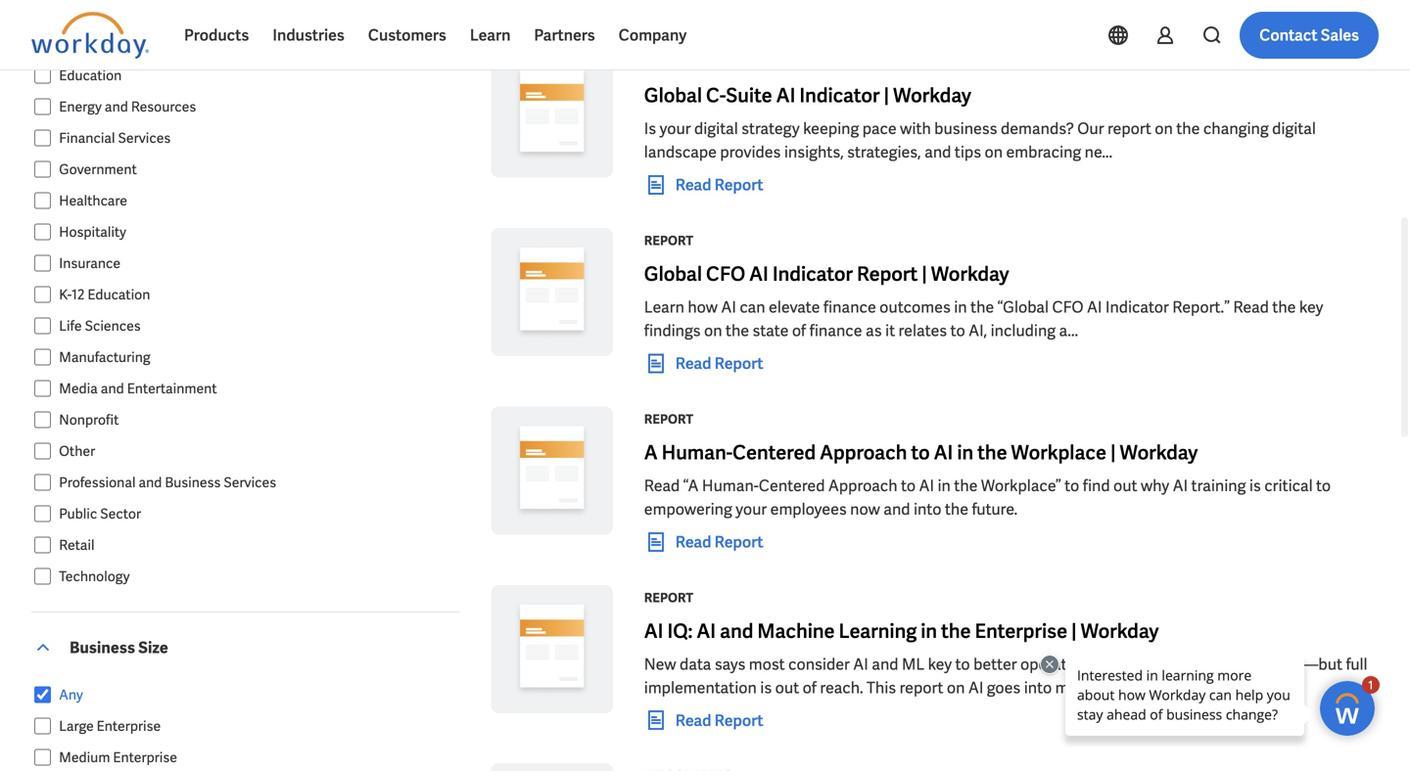 Task type: locate. For each thing, give the bounding box(es) containing it.
key inside 'new data says most consider ai and ml key to better operations and business transformation—but full implementation is out of reach. this report on ai goes into m...'
[[928, 654, 952, 675]]

0 horizontal spatial out
[[775, 678, 799, 698]]

1 vertical spatial of
[[803, 678, 817, 698]]

technology link
[[51, 565, 460, 588]]

elevate
[[769, 297, 820, 318]]

any
[[59, 686, 83, 704]]

indicator
[[799, 83, 880, 108], [772, 262, 853, 287], [1105, 297, 1169, 318]]

read report link for human-
[[644, 531, 763, 554]]

1 horizontal spatial key
[[1299, 297, 1323, 318]]

1 horizontal spatial cfo
[[1052, 297, 1083, 318]]

in inside learn how ai can elevate finance outcomes in the "global cfo ai indicator report." read the key findings on the state of finance as it relates to ai, including a...
[[954, 297, 967, 318]]

healthcare
[[59, 192, 127, 210]]

business left size
[[70, 638, 135, 658]]

insurance
[[59, 255, 121, 272]]

key
[[1299, 297, 1323, 318], [928, 654, 952, 675]]

0 vertical spatial learn
[[470, 25, 511, 46]]

better
[[973, 654, 1017, 675]]

to left the better
[[955, 654, 970, 675]]

contact sales link
[[1240, 12, 1379, 59]]

0 vertical spatial is
[[1249, 476, 1261, 496]]

| up pace
[[884, 83, 889, 108]]

global up is
[[644, 83, 702, 108]]

read report link down "landscape" on the top of the page
[[644, 173, 763, 197]]

is left critical
[[1249, 476, 1261, 496]]

read report down findings on the top of page
[[675, 353, 763, 374]]

1 horizontal spatial into
[[1024, 678, 1052, 698]]

industries down all industries link
[[273, 25, 345, 46]]

ai up can
[[749, 262, 769, 287]]

company button
[[607, 12, 698, 59]]

report down ml
[[899, 678, 943, 698]]

our
[[1077, 119, 1104, 139]]

enterprise up medium enterprise
[[97, 718, 161, 735]]

including
[[990, 321, 1056, 341]]

workday up with
[[893, 83, 971, 108]]

2 read report from the top
[[675, 353, 763, 374]]

out inside 'new data says most consider ai and ml key to better operations and business transformation—but full implementation is out of reach. this report on ai goes into m...'
[[775, 678, 799, 698]]

global c-suite ai indicator | workday
[[644, 83, 971, 108]]

1 vertical spatial out
[[775, 678, 799, 698]]

of down consider
[[803, 678, 817, 698]]

read for global cfo ai indicator report | workday
[[675, 353, 711, 374]]

0 horizontal spatial your
[[660, 119, 691, 139]]

None checkbox
[[34, 35, 51, 53], [34, 98, 51, 116], [34, 129, 51, 147], [34, 161, 51, 178], [34, 192, 51, 210], [34, 223, 51, 241], [34, 255, 51, 272], [34, 537, 51, 554], [34, 686, 51, 704], [34, 718, 51, 735], [34, 749, 51, 767], [34, 35, 51, 53], [34, 98, 51, 116], [34, 129, 51, 147], [34, 161, 51, 178], [34, 192, 51, 210], [34, 223, 51, 241], [34, 255, 51, 272], [34, 537, 51, 554], [34, 686, 51, 704], [34, 718, 51, 735], [34, 749, 51, 767]]

services down energy and resources
[[118, 129, 171, 147]]

a human-centered approach to ai in the workplace | workday
[[644, 440, 1198, 466]]

1 global from the top
[[644, 83, 702, 108]]

0 horizontal spatial business
[[934, 119, 997, 139]]

4 read report link from the top
[[644, 709, 763, 733]]

on down how at the top
[[704, 321, 722, 341]]

out down most
[[775, 678, 799, 698]]

digital right changing
[[1272, 119, 1316, 139]]

partners button
[[522, 12, 607, 59]]

finance
[[823, 297, 876, 318], [809, 321, 862, 341]]

human- right "a
[[702, 476, 759, 496]]

3 read report link from the top
[[644, 531, 763, 554]]

size
[[138, 638, 168, 658]]

learn
[[470, 25, 511, 46], [644, 297, 684, 318]]

read down 'empowering'
[[675, 532, 711, 553]]

tips
[[954, 142, 981, 163]]

nonprofit link
[[51, 408, 460, 432]]

indicator up elevate
[[772, 262, 853, 287]]

0 vertical spatial cfo
[[706, 262, 745, 287]]

1 vertical spatial report
[[899, 678, 943, 698]]

1 horizontal spatial industries
[[273, 25, 345, 46]]

0 horizontal spatial business
[[70, 638, 135, 658]]

media and entertainment
[[59, 380, 217, 398]]

1 vertical spatial learn
[[644, 297, 684, 318]]

1 vertical spatial your
[[736, 499, 767, 520]]

read report link for c-
[[644, 173, 763, 197]]

0 vertical spatial industries
[[78, 4, 140, 22]]

3 read report from the top
[[675, 532, 763, 553]]

customers
[[368, 25, 446, 46]]

is down most
[[760, 678, 772, 698]]

0 horizontal spatial into
[[914, 499, 941, 520]]

1 horizontal spatial your
[[736, 499, 767, 520]]

findings
[[644, 321, 701, 341]]

0 vertical spatial into
[[914, 499, 941, 520]]

1 vertical spatial industries
[[273, 25, 345, 46]]

report up how at the top
[[644, 233, 693, 249]]

0 vertical spatial approach
[[820, 440, 907, 466]]

is your digital strategy keeping pace with business demands? our report on the changing digital landscape provides insights, strategies, and tips on embracing ne...
[[644, 119, 1316, 163]]

life sciences
[[59, 317, 141, 335]]

employees
[[770, 499, 847, 520]]

enterprise up the better
[[975, 619, 1067, 644]]

large
[[59, 718, 94, 735]]

None checkbox
[[34, 67, 51, 84], [34, 286, 51, 304], [34, 317, 51, 335], [34, 349, 51, 366], [34, 380, 51, 398], [34, 411, 51, 429], [34, 443, 51, 460], [34, 474, 51, 492], [34, 505, 51, 523], [34, 568, 51, 586], [34, 67, 51, 84], [34, 286, 51, 304], [34, 317, 51, 335], [34, 349, 51, 366], [34, 380, 51, 398], [34, 411, 51, 429], [34, 443, 51, 460], [34, 474, 51, 492], [34, 505, 51, 523], [34, 568, 51, 586]]

entertainment
[[127, 380, 217, 398]]

human- up "a
[[662, 440, 732, 466]]

report."
[[1172, 297, 1230, 318]]

centered inside the read "a human-centered approach to ai in the workplace" to find out why ai training is critical to empowering your employees now and into the future.
[[759, 476, 825, 496]]

to left find
[[1065, 476, 1079, 496]]

industries button
[[261, 12, 356, 59]]

goes
[[987, 678, 1021, 698]]

state
[[753, 321, 789, 341]]

cfo up the a...
[[1052, 297, 1083, 318]]

to up the read "a human-centered approach to ai in the workplace" to find out why ai training is critical to empowering your employees now and into the future.
[[911, 440, 930, 466]]

indicator up keeping
[[799, 83, 880, 108]]

2 global from the top
[[644, 262, 702, 287]]

workday up operations
[[1081, 619, 1159, 644]]

contact sales
[[1259, 25, 1359, 46]]

human- inside the read "a human-centered approach to ai in the workplace" to find out why ai training is critical to empowering your employees now and into the future.
[[702, 476, 759, 496]]

business up public sector link
[[165, 474, 221, 492]]

m...
[[1055, 678, 1079, 698]]

to left ai,
[[950, 321, 965, 341]]

in down a human-centered approach to ai in the workplace | workday
[[938, 476, 951, 496]]

read down "landscape" on the top of the page
[[675, 175, 711, 195]]

learn for learn
[[470, 25, 511, 46]]

the left changing
[[1176, 119, 1200, 139]]

"a
[[683, 476, 699, 496]]

into down a human-centered approach to ai in the workplace | workday
[[914, 499, 941, 520]]

services
[[118, 129, 171, 147], [224, 474, 276, 492]]

out right find
[[1113, 476, 1137, 496]]

ai,
[[969, 321, 987, 341]]

your
[[660, 119, 691, 139], [736, 499, 767, 520]]

read inside learn how ai can elevate finance outcomes in the "global cfo ai indicator report." read the key findings on the state of finance as it relates to ai, including a...
[[1233, 297, 1269, 318]]

and left tips
[[924, 142, 951, 163]]

read report for c-
[[675, 175, 763, 195]]

with
[[900, 119, 931, 139]]

transformation—but
[[1196, 654, 1343, 675]]

education
[[59, 67, 122, 84], [87, 286, 150, 304]]

your up "landscape" on the top of the page
[[660, 119, 691, 139]]

read "a human-centered approach to ai in the workplace" to find out why ai training is critical to empowering your employees now and into the future.
[[644, 476, 1331, 520]]

the up workplace"
[[977, 440, 1007, 466]]

out inside the read "a human-centered approach to ai in the workplace" to find out why ai training is critical to empowering your employees now and into the future.
[[1113, 476, 1137, 496]]

learn inside learn how ai can elevate finance outcomes in the "global cfo ai indicator report." read the key findings on the state of finance as it relates to ai, including a...
[[644, 297, 684, 318]]

read report down 'empowering'
[[675, 532, 763, 553]]

ai right "global
[[1087, 297, 1102, 318]]

1 read report link from the top
[[644, 173, 763, 197]]

0 vertical spatial key
[[1299, 297, 1323, 318]]

1 vertical spatial centered
[[759, 476, 825, 496]]

on
[[1155, 119, 1173, 139], [985, 142, 1003, 163], [704, 321, 722, 341], [947, 678, 965, 698]]

1 vertical spatial key
[[928, 654, 952, 675]]

digital down c- in the top of the page
[[694, 119, 738, 139]]

into inside 'new data says most consider ai and ml key to better operations and business transformation—but full implementation is out of reach. this report on ai goes into m...'
[[1024, 678, 1052, 698]]

ai left iq:
[[644, 619, 663, 644]]

life
[[59, 317, 82, 335]]

education up energy
[[59, 67, 122, 84]]

0 horizontal spatial learn
[[470, 25, 511, 46]]

finance up as
[[823, 297, 876, 318]]

read
[[675, 175, 711, 195], [1233, 297, 1269, 318], [675, 353, 711, 374], [644, 476, 680, 496], [675, 532, 711, 553], [675, 711, 711, 731]]

0 horizontal spatial report
[[899, 678, 943, 698]]

report inside is your digital strategy keeping pace with business demands? our report on the changing digital landscape provides insights, strategies, and tips on embracing ne...
[[1107, 119, 1151, 139]]

pace
[[862, 119, 897, 139]]

learn left 'partners' dropdown button on the top left
[[470, 25, 511, 46]]

industries up communications
[[78, 4, 140, 22]]

ml
[[902, 654, 924, 675]]

on right tips
[[985, 142, 1003, 163]]

1 vertical spatial cfo
[[1052, 297, 1083, 318]]

1 horizontal spatial report
[[1107, 119, 1151, 139]]

1 vertical spatial indicator
[[772, 262, 853, 287]]

and inside is your digital strategy keeping pace with business demands? our report on the changing digital landscape provides insights, strategies, and tips on embracing ne...
[[924, 142, 951, 163]]

2 vertical spatial enterprise
[[113, 749, 177, 767]]

workday
[[893, 83, 971, 108], [931, 262, 1009, 287], [1120, 440, 1198, 466], [1081, 619, 1159, 644]]

energy and resources
[[59, 98, 196, 116]]

1 horizontal spatial services
[[224, 474, 276, 492]]

and
[[105, 98, 128, 116], [924, 142, 951, 163], [101, 380, 124, 398], [139, 474, 162, 492], [883, 499, 910, 520], [720, 619, 753, 644], [872, 654, 898, 675], [1100, 654, 1127, 675]]

all
[[59, 4, 75, 22]]

read report down provides
[[675, 175, 763, 195]]

2 read report link from the top
[[644, 352, 763, 375]]

1 vertical spatial approach
[[828, 476, 897, 496]]

and down manufacturing
[[101, 380, 124, 398]]

report down 'empowering'
[[714, 532, 763, 553]]

public sector
[[59, 505, 141, 523]]

read down implementation
[[675, 711, 711, 731]]

read report down implementation
[[675, 711, 763, 731]]

1 digital from the left
[[694, 119, 738, 139]]

4 read report from the top
[[675, 711, 763, 731]]

on left goes
[[947, 678, 965, 698]]

in right 'outcomes'
[[954, 297, 967, 318]]

all industries link
[[51, 1, 460, 24]]

digital
[[694, 119, 738, 139], [1272, 119, 1316, 139]]

1 horizontal spatial out
[[1113, 476, 1137, 496]]

your inside the read "a human-centered approach to ai in the workplace" to find out why ai training is critical to empowering your employees now and into the future.
[[736, 499, 767, 520]]

ai iq: ai and machine learning in the enterprise | workday
[[644, 619, 1159, 644]]

services up public sector link
[[224, 474, 276, 492]]

the down can
[[725, 321, 749, 341]]

go to the homepage image
[[31, 12, 149, 59]]

1 vertical spatial human-
[[702, 476, 759, 496]]

read report link down 'empowering'
[[644, 531, 763, 554]]

in
[[954, 297, 967, 318], [957, 440, 973, 466], [938, 476, 951, 496], [921, 619, 937, 644]]

1 horizontal spatial learn
[[644, 297, 684, 318]]

1 horizontal spatial digital
[[1272, 119, 1316, 139]]

life sciences link
[[51, 314, 460, 338]]

0 vertical spatial global
[[644, 83, 702, 108]]

government
[[59, 161, 137, 178]]

business inside 'new data says most consider ai and ml key to better operations and business transformation—but full implementation is out of reach. this report on ai goes into m...'
[[1130, 654, 1193, 675]]

0 vertical spatial your
[[660, 119, 691, 139]]

the up future.
[[954, 476, 978, 496]]

ai up the read "a human-centered approach to ai in the workplace" to find out why ai training is critical to empowering your employees now and into the future.
[[934, 440, 953, 466]]

0 vertical spatial enterprise
[[975, 619, 1067, 644]]

implementation
[[644, 678, 757, 698]]

strategy
[[741, 119, 800, 139]]

1 vertical spatial enterprise
[[97, 718, 161, 735]]

report up a
[[644, 411, 693, 428]]

1 horizontal spatial is
[[1249, 476, 1261, 496]]

report right our
[[1107, 119, 1151, 139]]

2 vertical spatial indicator
[[1105, 297, 1169, 318]]

media
[[59, 380, 98, 398]]

this
[[867, 678, 896, 698]]

education link
[[51, 64, 460, 87]]

of down elevate
[[792, 321, 806, 341]]

0 vertical spatial report
[[1107, 119, 1151, 139]]

learn up findings on the top of page
[[644, 297, 684, 318]]

0 vertical spatial out
[[1113, 476, 1137, 496]]

key inside learn how ai can elevate finance outcomes in the "global cfo ai indicator report." read the key findings on the state of finance as it relates to ai, including a...
[[1299, 297, 1323, 318]]

1 vertical spatial business
[[1130, 654, 1193, 675]]

learn inside dropdown button
[[470, 25, 511, 46]]

0 vertical spatial business
[[165, 474, 221, 492]]

1 vertical spatial is
[[760, 678, 772, 698]]

your left employees at the bottom right of page
[[736, 499, 767, 520]]

cfo up how at the top
[[706, 262, 745, 287]]

other
[[59, 443, 95, 460]]

government link
[[51, 158, 460, 181]]

of inside learn how ai can elevate finance outcomes in the "global cfo ai indicator report." read the key findings on the state of finance as it relates to ai, including a...
[[792, 321, 806, 341]]

0 horizontal spatial key
[[928, 654, 952, 675]]

0 vertical spatial business
[[934, 119, 997, 139]]

read right report."
[[1233, 297, 1269, 318]]

1 vertical spatial services
[[224, 474, 276, 492]]

1 read report from the top
[[675, 175, 763, 195]]

into left the m...
[[1024, 678, 1052, 698]]

finance left as
[[809, 321, 862, 341]]

global
[[644, 83, 702, 108], [644, 262, 702, 287]]

large enterprise
[[59, 718, 161, 735]]

manufacturing
[[59, 349, 150, 366]]

training
[[1191, 476, 1246, 496]]

provides
[[720, 142, 781, 163]]

read report link down implementation
[[644, 709, 763, 733]]

and up the financial services
[[105, 98, 128, 116]]

read report link down findings on the top of page
[[644, 352, 763, 375]]

0 horizontal spatial is
[[760, 678, 772, 698]]

1 vertical spatial into
[[1024, 678, 1052, 698]]

read left "a
[[644, 476, 680, 496]]

0 vertical spatial services
[[118, 129, 171, 147]]

ai up reach.
[[853, 654, 868, 675]]

and right now
[[883, 499, 910, 520]]

report
[[1107, 119, 1151, 139], [899, 678, 943, 698]]

education up the sciences
[[87, 286, 150, 304]]

business
[[934, 119, 997, 139], [1130, 654, 1193, 675]]

indicator inside learn how ai can elevate finance outcomes in the "global cfo ai indicator report." read the key findings on the state of finance as it relates to ai, including a...
[[1105, 297, 1169, 318]]

0 horizontal spatial digital
[[694, 119, 738, 139]]

report down implementation
[[714, 711, 763, 731]]

0 vertical spatial of
[[792, 321, 806, 341]]

any link
[[51, 683, 460, 707]]

1 vertical spatial education
[[87, 286, 150, 304]]

business inside is your digital strategy keeping pace with business demands? our report on the changing digital landscape provides insights, strategies, and tips on embracing ne...
[[934, 119, 997, 139]]

1 horizontal spatial business
[[1130, 654, 1193, 675]]

report up 'outcomes'
[[857, 262, 918, 287]]

cfo inside learn how ai can elevate finance outcomes in the "global cfo ai indicator report." read the key findings on the state of finance as it relates to ai, including a...
[[1052, 297, 1083, 318]]

embracing
[[1006, 142, 1081, 163]]

professional
[[59, 474, 136, 492]]

0 vertical spatial finance
[[823, 297, 876, 318]]

changing
[[1203, 119, 1269, 139]]

and up says
[[720, 619, 753, 644]]

1 vertical spatial global
[[644, 262, 702, 287]]

how
[[688, 297, 718, 318]]

report down state
[[714, 353, 763, 374]]

public sector link
[[51, 502, 460, 526]]

landscape
[[644, 142, 717, 163]]

products button
[[172, 12, 261, 59]]

ai left goes
[[968, 678, 983, 698]]

read inside the read "a human-centered approach to ai in the workplace" to find out why ai training is critical to empowering your employees now and into the future.
[[644, 476, 680, 496]]

technology
[[59, 568, 130, 586]]



Task type: describe. For each thing, give the bounding box(es) containing it.
enterprise for large enterprise
[[97, 718, 161, 735]]

the up 'new data says most consider ai and ml key to better operations and business transformation—but full implementation is out of reach. this report on ai goes into m...'
[[941, 619, 971, 644]]

most
[[749, 654, 785, 675]]

energy and resources link
[[51, 95, 460, 118]]

0 horizontal spatial industries
[[78, 4, 140, 22]]

to right critical
[[1316, 476, 1331, 496]]

workday up learn how ai can elevate finance outcomes in the "global cfo ai indicator report." read the key findings on the state of finance as it relates to ai, including a...
[[931, 262, 1009, 287]]

a
[[644, 440, 658, 466]]

in inside the read "a human-centered approach to ai in the workplace" to find out why ai training is critical to empowering your employees now and into the future.
[[938, 476, 951, 496]]

sales
[[1321, 25, 1359, 46]]

keeping
[[803, 119, 859, 139]]

0 vertical spatial indicator
[[799, 83, 880, 108]]

report up iq:
[[644, 590, 693, 606]]

k-
[[59, 286, 72, 304]]

sector
[[100, 505, 141, 523]]

in up ml
[[921, 619, 937, 644]]

the inside is your digital strategy keeping pace with business demands? our report on the changing digital landscape provides insights, strategies, and tips on embracing ne...
[[1176, 119, 1200, 139]]

communications link
[[51, 32, 460, 56]]

1 horizontal spatial business
[[165, 474, 221, 492]]

customers button
[[356, 12, 458, 59]]

public
[[59, 505, 97, 523]]

professional and business services link
[[51, 471, 460, 494]]

0 vertical spatial education
[[59, 67, 122, 84]]

to inside learn how ai can elevate finance outcomes in the "global cfo ai indicator report." read the key findings on the state of finance as it relates to ai, including a...
[[950, 321, 965, 341]]

0 horizontal spatial services
[[118, 129, 171, 147]]

of inside 'new data says most consider ai and ml key to better operations and business transformation—but full implementation is out of reach. this report on ai goes into m...'
[[803, 678, 817, 698]]

other link
[[51, 440, 460, 463]]

is inside the read "a human-centered approach to ai in the workplace" to find out why ai training is critical to empowering your employees now and into the future.
[[1249, 476, 1261, 496]]

12
[[72, 286, 85, 304]]

read report for cfo
[[675, 353, 763, 374]]

ai up strategy
[[776, 83, 795, 108]]

and up this
[[872, 654, 898, 675]]

read report for human-
[[675, 532, 763, 553]]

as
[[866, 321, 882, 341]]

medium enterprise link
[[51, 746, 460, 770]]

and inside the read "a human-centered approach to ai in the workplace" to find out why ai training is critical to empowering your employees now and into the future.
[[883, 499, 910, 520]]

on left changing
[[1155, 119, 1173, 139]]

workplace"
[[981, 476, 1061, 496]]

partners
[[534, 25, 595, 46]]

k-12 education link
[[51, 283, 460, 306]]

suite
[[726, 83, 772, 108]]

"global
[[997, 297, 1049, 318]]

read for a human-centered approach to ai in the workplace | workday
[[675, 532, 711, 553]]

workday up why
[[1120, 440, 1198, 466]]

consider
[[788, 654, 850, 675]]

it
[[885, 321, 895, 341]]

hospitality
[[59, 223, 126, 241]]

now
[[850, 499, 880, 520]]

the up ai,
[[970, 297, 994, 318]]

contact
[[1259, 25, 1318, 46]]

a...
[[1059, 321, 1078, 341]]

in up the read "a human-centered approach to ai in the workplace" to find out why ai training is critical to empowering your employees now and into the future.
[[957, 440, 973, 466]]

0 vertical spatial human-
[[662, 440, 732, 466]]

and up the sector
[[139, 474, 162, 492]]

medium enterprise
[[59, 749, 177, 767]]

financial services
[[59, 129, 171, 147]]

the left future.
[[945, 499, 968, 520]]

1 vertical spatial business
[[70, 638, 135, 658]]

1 vertical spatial finance
[[809, 321, 862, 341]]

media and entertainment link
[[51, 377, 460, 400]]

says
[[715, 654, 745, 675]]

on inside learn how ai can elevate finance outcomes in the "global cfo ai indicator report." read the key findings on the state of finance as it relates to ai, including a...
[[704, 321, 722, 341]]

learn how ai can elevate finance outcomes in the "global cfo ai indicator report." read the key findings on the state of finance as it relates to ai, including a...
[[644, 297, 1323, 341]]

manufacturing link
[[51, 346, 460, 369]]

empowering
[[644, 499, 732, 520]]

| up operations
[[1071, 619, 1077, 644]]

report down provides
[[714, 175, 763, 195]]

business size
[[70, 638, 168, 658]]

company
[[619, 25, 687, 46]]

insights,
[[784, 142, 844, 163]]

ai down a human-centered approach to ai in the workplace | workday
[[919, 476, 934, 496]]

full
[[1346, 654, 1367, 675]]

c-
[[706, 83, 726, 108]]

global cfo ai indicator report | workday
[[644, 262, 1009, 287]]

why
[[1141, 476, 1169, 496]]

report inside 'new data says most consider ai and ml key to better operations and business transformation—but full implementation is out of reach. this report on ai goes into m...'
[[899, 678, 943, 698]]

nonprofit
[[59, 411, 119, 429]]

global for global cfo ai indicator report | workday
[[644, 262, 702, 287]]

enterprise for medium enterprise
[[113, 749, 177, 767]]

energy
[[59, 98, 102, 116]]

professional and business services
[[59, 474, 276, 492]]

to inside 'new data says most consider ai and ml key to better operations and business transformation—but full implementation is out of reach. this report on ai goes into m...'
[[955, 654, 970, 675]]

find
[[1083, 476, 1110, 496]]

ai right iq:
[[697, 619, 716, 644]]

and right operations
[[1100, 654, 1127, 675]]

ne...
[[1085, 142, 1113, 163]]

all industries
[[59, 4, 140, 22]]

can
[[740, 297, 765, 318]]

0 vertical spatial centered
[[732, 440, 816, 466]]

ai right why
[[1173, 476, 1188, 496]]

on inside 'new data says most consider ai and ml key to better operations and business transformation—but full implementation is out of reach. this report on ai goes into m...'
[[947, 678, 965, 698]]

ai left can
[[721, 297, 736, 318]]

to down a human-centered approach to ai in the workplace | workday
[[901, 476, 916, 496]]

read report for iq:
[[675, 711, 763, 731]]

0 horizontal spatial cfo
[[706, 262, 745, 287]]

relates
[[898, 321, 947, 341]]

critical
[[1264, 476, 1313, 496]]

retail
[[59, 537, 94, 554]]

demands?
[[1001, 119, 1074, 139]]

into inside the read "a human-centered approach to ai in the workplace" to find out why ai training is critical to empowering your employees now and into the future.
[[914, 499, 941, 520]]

read report link for cfo
[[644, 352, 763, 375]]

read for ai iq: ai and machine learning in the enterprise | workday
[[675, 711, 711, 731]]

| up 'outcomes'
[[922, 262, 927, 287]]

retail link
[[51, 534, 460, 557]]

reach.
[[820, 678, 863, 698]]

data
[[680, 654, 711, 675]]

machine
[[757, 619, 835, 644]]

read for global c-suite ai indicator | workday
[[675, 175, 711, 195]]

resources
[[131, 98, 196, 116]]

industries inside 'dropdown button'
[[273, 25, 345, 46]]

approach inside the read "a human-centered approach to ai in the workplace" to find out why ai training is critical to empowering your employees now and into the future.
[[828, 476, 897, 496]]

learn for learn how ai can elevate finance outcomes in the "global cfo ai indicator report." read the key findings on the state of finance as it relates to ai, including a...
[[644, 297, 684, 318]]

workplace
[[1011, 440, 1106, 466]]

learning
[[839, 619, 917, 644]]

the right report."
[[1272, 297, 1296, 318]]

global for global c-suite ai indicator | workday
[[644, 83, 702, 108]]

your inside is your digital strategy keeping pace with business demands? our report on the changing digital landscape provides insights, strategies, and tips on embracing ne...
[[660, 119, 691, 139]]

insurance link
[[51, 252, 460, 275]]

financial services link
[[51, 126, 460, 150]]

strategies,
[[847, 142, 921, 163]]

report down company
[[644, 54, 693, 71]]

2 digital from the left
[[1272, 119, 1316, 139]]

is inside 'new data says most consider ai and ml key to better operations and business transformation—but full implementation is out of reach. this report on ai goes into m...'
[[760, 678, 772, 698]]

| right the workplace
[[1110, 440, 1116, 466]]

read report link for iq:
[[644, 709, 763, 733]]

new
[[644, 654, 676, 675]]

learn button
[[458, 12, 522, 59]]

medium
[[59, 749, 110, 767]]



Task type: vqa. For each thing, say whether or not it's contained in the screenshot.
processes, to the top
no



